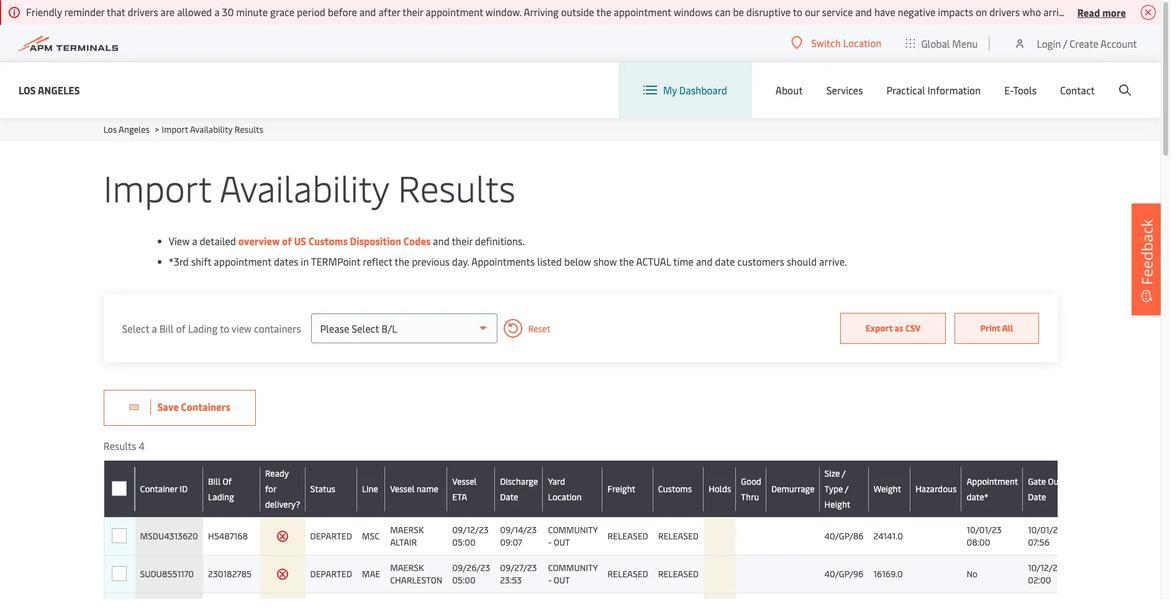 Task type: locate. For each thing, give the bounding box(es) containing it.
disruptive
[[747, 5, 791, 19]]

that left ar
[[1144, 5, 1162, 19]]

overview of us customs disposition codes link
[[239, 234, 431, 248]]

/ right login
[[1064, 36, 1068, 50]]

0 vertical spatial customs
[[309, 234, 348, 248]]

not ready image
[[277, 531, 289, 543]]

line
[[362, 483, 378, 495]]

230182785
[[208, 569, 252, 580]]

0 vertical spatial 05:00
[[453, 537, 476, 549]]

1 vertical spatial out
[[554, 575, 570, 587]]

2 05:00 from the top
[[453, 575, 476, 587]]

customs up termpoint
[[309, 234, 348, 248]]

date down the gate
[[1029, 491, 1047, 503]]

0 horizontal spatial to
[[220, 322, 229, 335]]

of left us on the left top of page
[[282, 234, 292, 248]]

1 vertical spatial maersk
[[390, 562, 424, 574]]

codes
[[404, 234, 431, 248]]

import down >
[[103, 163, 211, 212]]

/ right size at the bottom right of the page
[[842, 468, 846, 480]]

who
[[1023, 5, 1042, 19]]

on left time. on the right of the page
[[1072, 5, 1083, 19]]

appointments
[[472, 255, 535, 268]]

1 vertical spatial /
[[842, 468, 846, 480]]

gate
[[1029, 476, 1047, 488]]

0 horizontal spatial on
[[976, 5, 988, 19]]

read more
[[1078, 5, 1127, 19]]

1 horizontal spatial angeles
[[119, 124, 150, 135]]

vessel
[[453, 476, 477, 488], [390, 483, 415, 495]]

the right reflect
[[395, 255, 410, 268]]

lading
[[188, 322, 218, 335], [208, 491, 234, 503]]

arriving
[[524, 5, 559, 19]]

login / create account
[[1037, 36, 1138, 50]]

0 horizontal spatial vessel
[[390, 483, 415, 495]]

0 vertical spatial departed
[[310, 531, 352, 543]]

a right view
[[192, 234, 197, 248]]

contact button
[[1061, 62, 1096, 118]]

bill left of
[[208, 476, 221, 488]]

read
[[1078, 5, 1101, 19]]

a right select
[[152, 322, 157, 335]]

bill right select
[[160, 322, 174, 335]]

2 - from the top
[[548, 575, 552, 587]]

1 vertical spatial a
[[192, 234, 197, 248]]

2 vertical spatial a
[[152, 322, 157, 335]]

out right 09/27/23 23:53
[[554, 575, 570, 587]]

to left the view
[[220, 322, 229, 335]]

2 horizontal spatial results
[[398, 163, 516, 212]]

1 vertical spatial -
[[548, 575, 552, 587]]

global menu button
[[894, 25, 991, 62]]

lading down of
[[208, 491, 234, 503]]

drivers left who at the right top of the page
[[990, 5, 1021, 19]]

reminder
[[64, 5, 105, 19]]

departed for mae
[[310, 569, 352, 580]]

vessel left name
[[390, 483, 415, 495]]

community down yard location
[[548, 524, 598, 536]]

and up previous
[[433, 234, 450, 248]]

yard location
[[548, 476, 582, 503]]

1 vertical spatial availability
[[220, 163, 389, 212]]

angeles
[[38, 83, 80, 97], [119, 124, 150, 135]]

no
[[967, 569, 978, 580]]

information
[[928, 83, 981, 97]]

1 out from the top
[[554, 537, 570, 549]]

- for 09/14/23 09:07
[[548, 537, 552, 549]]

location
[[844, 36, 882, 50], [548, 491, 582, 503]]

maersk inside maersk charleston
[[390, 562, 424, 574]]

40/gp/86
[[825, 531, 864, 543]]

los angeles > import availability results
[[103, 124, 264, 135]]

/ for login
[[1064, 36, 1068, 50]]

2 out from the top
[[554, 575, 570, 587]]

1 horizontal spatial that
[[1144, 5, 1162, 19]]

1 horizontal spatial los angeles link
[[103, 124, 150, 135]]

maersk up charleston
[[390, 562, 424, 574]]

create
[[1070, 36, 1099, 50]]

- right the 09/14/23 09:07
[[548, 537, 552, 549]]

0 horizontal spatial results
[[103, 439, 136, 453]]

the right show
[[620, 255, 634, 268]]

date down discharge in the left of the page
[[500, 491, 519, 503]]

-
[[548, 537, 552, 549], [548, 575, 552, 587]]

/ right type
[[845, 483, 849, 495]]

lading left the view
[[188, 322, 218, 335]]

departed for msc
[[310, 531, 352, 543]]

save containers button
[[103, 390, 256, 426]]

location down yard
[[548, 491, 582, 503]]

1 horizontal spatial date
[[1029, 491, 1047, 503]]

0 vertical spatial -
[[548, 537, 552, 549]]

bill of lading
[[208, 476, 234, 503]]

0 horizontal spatial that
[[107, 5, 125, 19]]

10/01/23 up 08:00 at bottom right
[[967, 524, 1002, 536]]

2 maersk from the top
[[390, 562, 424, 574]]

0 horizontal spatial drivers
[[128, 5, 158, 19]]

0 vertical spatial location
[[844, 36, 882, 50]]

2 vertical spatial /
[[845, 483, 849, 495]]

print all button
[[955, 313, 1039, 344]]

my dashboard button
[[644, 62, 728, 118]]

maersk up altair
[[390, 524, 424, 536]]

0 vertical spatial maersk
[[390, 524, 424, 536]]

1 horizontal spatial appointment
[[426, 5, 483, 19]]

their right the after
[[403, 5, 423, 19]]

community - out down yard location
[[548, 524, 598, 549]]

time.
[[1085, 5, 1108, 19]]

None checkbox
[[112, 482, 127, 497], [112, 529, 127, 544], [112, 482, 127, 497], [112, 529, 127, 544]]

and left date
[[696, 255, 713, 268]]

2 date from the left
[[1029, 491, 1047, 503]]

1 date from the left
[[500, 491, 519, 503]]

0 vertical spatial to
[[793, 5, 803, 19]]

05:00 inside 09/26/23 05:00
[[453, 575, 476, 587]]

vessel for name
[[390, 483, 415, 495]]

09:07
[[500, 537, 523, 549]]

1 vertical spatial departed
[[310, 569, 352, 580]]

location right the switch
[[844, 36, 882, 50]]

msc
[[362, 531, 380, 543]]

a left 30
[[214, 5, 220, 19]]

out right the 09/14/23 09:07
[[554, 537, 570, 549]]

a
[[214, 5, 220, 19], [192, 234, 197, 248], [152, 322, 157, 335]]

drivers left are
[[128, 5, 158, 19]]

yard
[[548, 476, 566, 488]]

angeles for los angeles > import availability results
[[119, 124, 150, 135]]

out for 09/27/23 23:53
[[554, 575, 570, 587]]

and left the after
[[360, 5, 376, 19]]

- right 09/27/23 23:53
[[548, 575, 552, 587]]

0 horizontal spatial date
[[500, 491, 519, 503]]

termpoint
[[311, 255, 361, 268]]

0 horizontal spatial customs
[[309, 234, 348, 248]]

1 horizontal spatial the
[[597, 5, 612, 19]]

1 vertical spatial community - out
[[548, 562, 598, 587]]

0 horizontal spatial appointment
[[214, 255, 272, 268]]

container
[[140, 483, 178, 495]]

out
[[554, 537, 570, 549], [554, 575, 570, 587]]

05:00 down 09/26/23 on the left bottom
[[453, 575, 476, 587]]

shift
[[191, 255, 212, 268]]

a for of
[[152, 322, 157, 335]]

1 vertical spatial of
[[176, 322, 186, 335]]

departed left the mae
[[310, 569, 352, 580]]

1 horizontal spatial of
[[282, 234, 292, 248]]

/
[[1064, 36, 1068, 50], [842, 468, 846, 480], [845, 483, 849, 495]]

that right reminder
[[107, 5, 125, 19]]

arrive
[[1044, 5, 1070, 19]]

1 drivers from the left
[[128, 5, 158, 19]]

location for yard
[[548, 491, 582, 503]]

0 vertical spatial import
[[162, 124, 188, 135]]

05:00 down '09/12/23'
[[453, 537, 476, 549]]

type
[[825, 483, 844, 495]]

vessel for eta
[[453, 476, 477, 488]]

0 vertical spatial community - out
[[548, 524, 598, 549]]

1 vertical spatial bill
[[208, 476, 221, 488]]

1 horizontal spatial vessel
[[453, 476, 477, 488]]

1 horizontal spatial results
[[235, 124, 264, 135]]

location for switch
[[844, 36, 882, 50]]

maersk
[[390, 524, 424, 536], [390, 562, 424, 574]]

1 horizontal spatial los
[[103, 124, 117, 135]]

1 horizontal spatial bill
[[208, 476, 221, 488]]

10/01/23
[[967, 524, 1002, 536], [1029, 524, 1063, 536]]

1 horizontal spatial to
[[793, 5, 803, 19]]

None checkbox
[[112, 482, 127, 497], [112, 529, 127, 544], [112, 567, 127, 582], [112, 567, 127, 582], [112, 482, 127, 497], [112, 529, 127, 544], [112, 567, 127, 582], [112, 567, 127, 582]]

1 community - out from the top
[[548, 524, 598, 549]]

bill inside bill of lading
[[208, 476, 221, 488]]

appointment
[[426, 5, 483, 19], [614, 5, 672, 19], [214, 255, 272, 268]]

0 horizontal spatial a
[[152, 322, 157, 335]]

0 horizontal spatial 10/01/23
[[967, 524, 1002, 536]]

0 vertical spatial los
[[19, 83, 36, 97]]

departed left msc
[[310, 531, 352, 543]]

1 horizontal spatial on
[[1072, 5, 1083, 19]]

1 horizontal spatial drivers
[[990, 5, 1021, 19]]

the right the outside
[[597, 5, 612, 19]]

05:00 inside '09/12/23 05:00'
[[453, 537, 476, 549]]

2 horizontal spatial a
[[214, 5, 220, 19]]

0 horizontal spatial los
[[19, 83, 36, 97]]

drivers
[[1110, 5, 1141, 19]]

2 10/01/23 from the left
[[1029, 524, 1063, 536]]

los for los angeles
[[19, 83, 36, 97]]

los angeles link
[[19, 82, 80, 98], [103, 124, 150, 135]]

status
[[310, 483, 336, 495]]

0 vertical spatial lading
[[188, 322, 218, 335]]

1 05:00 from the top
[[453, 537, 476, 549]]

1 departed from the top
[[310, 531, 352, 543]]

1 vertical spatial los
[[103, 124, 117, 135]]

appointment left window.
[[426, 5, 483, 19]]

to left our on the right of page
[[793, 5, 803, 19]]

maersk charleston
[[390, 562, 443, 587]]

select a bill of lading to view containers
[[122, 322, 301, 335]]

1 maersk from the top
[[390, 524, 424, 536]]

login
[[1037, 36, 1062, 50]]

0 horizontal spatial angeles
[[38, 83, 80, 97]]

2 horizontal spatial appointment
[[614, 5, 672, 19]]

0 horizontal spatial of
[[176, 322, 186, 335]]

that
[[107, 5, 125, 19], [1144, 5, 1162, 19]]

as
[[895, 323, 904, 334]]

friendly
[[26, 5, 62, 19]]

save containers
[[158, 400, 230, 414]]

0 vertical spatial community
[[548, 524, 598, 536]]

*3rd shift appointment dates in termpoint reflect the previous day. appointments listed below show the actual time and date customers should arrive.
[[169, 255, 847, 268]]

0 vertical spatial /
[[1064, 36, 1068, 50]]

on right impacts
[[976, 5, 988, 19]]

released
[[608, 531, 649, 543], [658, 531, 699, 543], [608, 569, 649, 580], [658, 569, 699, 580]]

arrive.
[[820, 255, 847, 268]]

1 horizontal spatial their
[[452, 234, 473, 248]]

0 vertical spatial out
[[554, 537, 570, 549]]

10/01/23 up 07:56
[[1029, 524, 1063, 536]]

containers
[[254, 322, 301, 335]]

1 horizontal spatial location
[[844, 36, 882, 50]]

0 vertical spatial bill
[[160, 322, 174, 335]]

1 horizontal spatial customs
[[658, 483, 692, 495]]

0 vertical spatial angeles
[[38, 83, 80, 97]]

community - out right 09/27/23 23:53
[[548, 562, 598, 587]]

1 - from the top
[[548, 537, 552, 549]]

availability right >
[[190, 124, 233, 135]]

40/gp/96
[[825, 569, 864, 580]]

0 horizontal spatial bill
[[160, 322, 174, 335]]

not ready image
[[277, 569, 289, 581]]

0 horizontal spatial los angeles link
[[19, 82, 80, 98]]

maersk altair
[[390, 524, 424, 549]]

1 vertical spatial los angeles link
[[103, 124, 150, 135]]

1 horizontal spatial 10/01/23
[[1029, 524, 1063, 536]]

of right select
[[176, 322, 186, 335]]

2 community from the top
[[548, 562, 598, 574]]

1 vertical spatial 05:00
[[453, 575, 476, 587]]

1 vertical spatial results
[[398, 163, 516, 212]]

2 horizontal spatial the
[[620, 255, 634, 268]]

date*
[[967, 491, 989, 503]]

and
[[360, 5, 376, 19], [856, 5, 873, 19], [433, 234, 450, 248], [696, 255, 713, 268]]

community right 09/27/23
[[548, 562, 598, 574]]

1 vertical spatial to
[[220, 322, 229, 335]]

angeles for los angeles
[[38, 83, 80, 97]]

1 vertical spatial angeles
[[119, 124, 150, 135]]

their up day. in the left of the page
[[452, 234, 473, 248]]

09/12/23
[[453, 524, 489, 536]]

2 that from the left
[[1144, 5, 1162, 19]]

view a detailed overview of us customs disposition codes and their definitions.
[[169, 234, 525, 248]]

1 horizontal spatial a
[[192, 234, 197, 248]]

customs left holds
[[658, 483, 692, 495]]

1 vertical spatial community
[[548, 562, 598, 574]]

maersk for charleston
[[390, 562, 424, 574]]

before
[[328, 5, 357, 19]]

appointment down overview at the left top of page
[[214, 255, 272, 268]]

appointment left the 'windows'
[[614, 5, 672, 19]]

10/01/23 for 08:00
[[967, 524, 1002, 536]]

0 horizontal spatial location
[[548, 491, 582, 503]]

0 vertical spatial of
[[282, 234, 292, 248]]

1 vertical spatial location
[[548, 491, 582, 503]]

availability
[[190, 124, 233, 135], [220, 163, 389, 212]]

0 horizontal spatial their
[[403, 5, 423, 19]]

2 community - out from the top
[[548, 562, 598, 587]]

import right >
[[162, 124, 188, 135]]

availability up us on the left top of page
[[220, 163, 389, 212]]

0 vertical spatial a
[[214, 5, 220, 19]]

1 10/01/23 from the left
[[967, 524, 1002, 536]]

vessel up eta
[[453, 476, 477, 488]]

2 vertical spatial results
[[103, 439, 136, 453]]

date
[[715, 255, 735, 268]]

09/26/23 05:00
[[453, 562, 490, 587]]

2 departed from the top
[[310, 569, 352, 580]]

1 community from the top
[[548, 524, 598, 536]]



Task type: describe. For each thing, give the bounding box(es) containing it.
out
[[1049, 476, 1063, 488]]

height
[[825, 499, 851, 511]]

community - out for 09/14/23
[[548, 524, 598, 549]]

our
[[805, 5, 820, 19]]

09/27/23 23:53
[[500, 562, 537, 587]]

msdu4313620
[[140, 531, 198, 543]]

09/27/23
[[500, 562, 537, 574]]

1 vertical spatial import
[[103, 163, 211, 212]]

2 on from the left
[[1072, 5, 1083, 19]]

2 drivers from the left
[[990, 5, 1021, 19]]

community for 09/27/23
[[548, 562, 598, 574]]

0 vertical spatial los angeles link
[[19, 82, 80, 98]]

23:53
[[500, 575, 522, 587]]

friendly reminder that drivers are allowed a 30 minute grace period before and after their appointment window. arriving outside the appointment windows can be disruptive to our service and have negative impacts on drivers who arrive on time. drivers that ar
[[26, 5, 1171, 19]]

window.
[[486, 5, 522, 19]]

date inside discharge date
[[500, 491, 519, 503]]

los for los angeles > import availability results
[[103, 124, 117, 135]]

close alert image
[[1142, 5, 1156, 20]]

- for 09/27/23 23:53
[[548, 575, 552, 587]]

dates
[[274, 255, 299, 268]]

appointment date*
[[967, 476, 1019, 503]]

be
[[733, 5, 744, 19]]

date inside gate out date
[[1029, 491, 1047, 503]]

1 on from the left
[[976, 5, 988, 19]]

impacts
[[939, 5, 974, 19]]

delivery?
[[265, 499, 300, 511]]

day.
[[452, 255, 470, 268]]

listed
[[538, 255, 562, 268]]

1 vertical spatial lading
[[208, 491, 234, 503]]

mae
[[362, 569, 380, 580]]

05:00 for 09/26/23 05:00
[[453, 575, 476, 587]]

of
[[223, 476, 232, 488]]

community for 09/14/23
[[548, 524, 598, 536]]

05:00 for 09/12/23 05:00
[[453, 537, 476, 549]]

and left the have
[[856, 5, 873, 19]]

vessel name
[[390, 483, 439, 495]]

ar
[[1165, 5, 1171, 19]]

my dashboard
[[664, 83, 728, 97]]

in
[[301, 255, 309, 268]]

freight
[[608, 483, 636, 495]]

service
[[823, 5, 853, 19]]

export as csv
[[866, 323, 921, 334]]

e-tools
[[1005, 83, 1037, 97]]

containers
[[181, 400, 230, 414]]

a for overview
[[192, 234, 197, 248]]

out for 09/14/23 09:07
[[554, 537, 570, 549]]

minute
[[236, 5, 268, 19]]

ready
[[265, 468, 289, 480]]

grace
[[270, 5, 295, 19]]

tools
[[1014, 83, 1037, 97]]

09/14/23 09:07
[[500, 524, 537, 549]]

import availability results
[[103, 163, 516, 212]]

sudu8551170
[[140, 569, 194, 580]]

09/12/23 05:00
[[453, 524, 489, 549]]

windows
[[674, 5, 713, 19]]

practical information button
[[887, 62, 981, 118]]

size
[[825, 468, 840, 480]]

/ for size
[[842, 468, 846, 480]]

08:00
[[967, 537, 991, 549]]

id
[[180, 483, 188, 495]]

1 vertical spatial customs
[[658, 483, 692, 495]]

good thru
[[741, 476, 762, 503]]

0 vertical spatial their
[[403, 5, 423, 19]]

0 horizontal spatial the
[[395, 255, 410, 268]]

global
[[922, 36, 950, 50]]

16169.0
[[874, 569, 903, 580]]

should
[[787, 255, 817, 268]]

below
[[565, 255, 592, 268]]

discharge
[[500, 476, 538, 488]]

1 vertical spatial their
[[452, 234, 473, 248]]

menu
[[953, 36, 978, 50]]

ready for delivery?
[[265, 468, 300, 511]]

actual
[[637, 255, 671, 268]]

csv
[[906, 323, 921, 334]]

name
[[417, 483, 439, 495]]

0 vertical spatial availability
[[190, 124, 233, 135]]

disposition
[[350, 234, 401, 248]]

outside
[[561, 5, 595, 19]]

switch location button
[[792, 36, 882, 50]]

10/12/23 02:00
[[1029, 562, 1063, 587]]

time
[[674, 255, 694, 268]]

weight
[[874, 483, 902, 495]]

about button
[[776, 62, 803, 118]]

thru
[[741, 491, 760, 503]]

maersk for altair
[[390, 524, 424, 536]]

results 4
[[103, 439, 145, 453]]

10/01/23 for 07:56
[[1029, 524, 1063, 536]]

select
[[122, 322, 150, 335]]

all
[[1003, 323, 1014, 334]]

size / type / height
[[825, 468, 851, 511]]

login / create account link
[[1014, 25, 1138, 62]]

overview
[[239, 234, 280, 248]]

community - out for 09/27/23
[[548, 562, 598, 587]]

10/01/23 07:56
[[1029, 524, 1063, 549]]

are
[[161, 5, 175, 19]]

0 vertical spatial results
[[235, 124, 264, 135]]

negative
[[898, 5, 936, 19]]

1 that from the left
[[107, 5, 125, 19]]

account
[[1101, 36, 1138, 50]]

print all
[[981, 323, 1014, 334]]

print
[[981, 323, 1001, 334]]

demurrage
[[772, 483, 815, 495]]

definitions.
[[475, 234, 525, 248]]

for
[[265, 483, 277, 495]]

export as csv button
[[841, 313, 947, 344]]

can
[[715, 5, 731, 19]]

appointment
[[967, 476, 1019, 488]]



Task type: vqa. For each thing, say whether or not it's contained in the screenshot.
leftmost 400
no



